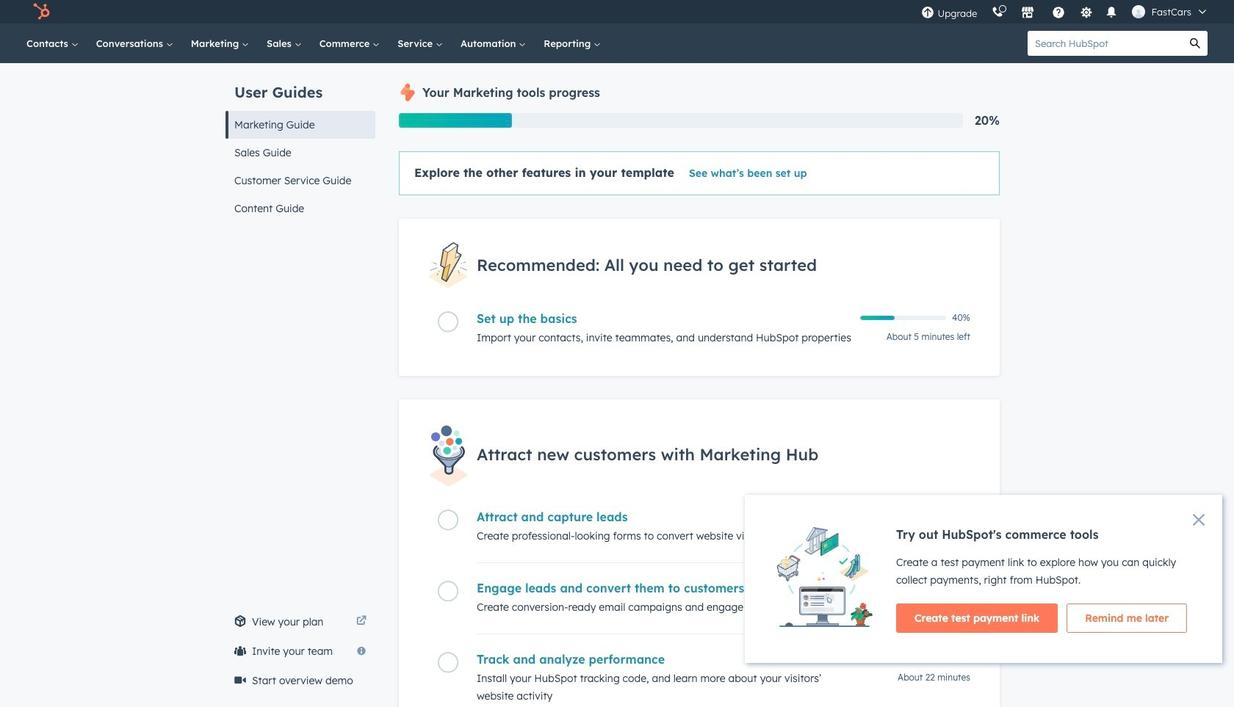 Task type: describe. For each thing, give the bounding box(es) containing it.
user guides element
[[226, 63, 376, 223]]

[object object] complete progress bar
[[861, 316, 895, 321]]

close image
[[1194, 515, 1205, 526]]

2 link opens in a new window image from the top
[[356, 617, 367, 628]]



Task type: vqa. For each thing, say whether or not it's contained in the screenshot.
menu
yes



Task type: locate. For each thing, give the bounding box(es) containing it.
1 link opens in a new window image from the top
[[356, 614, 367, 631]]

progress bar
[[399, 113, 512, 128]]

link opens in a new window image
[[356, 614, 367, 631], [356, 617, 367, 628]]

marketplaces image
[[1022, 7, 1035, 20]]

menu
[[915, 0, 1217, 24]]

Search HubSpot search field
[[1028, 31, 1183, 56]]

christina overa image
[[1133, 5, 1146, 18]]



